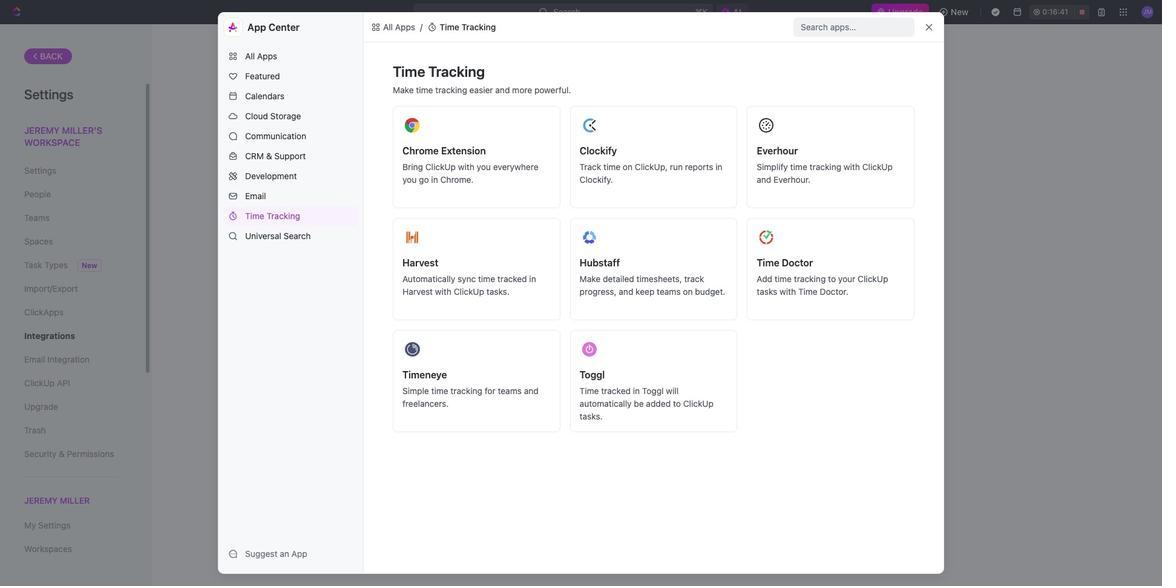 Task type: vqa. For each thing, say whether or not it's contained in the screenshot.
clickapps
yes



Task type: describe. For each thing, give the bounding box(es) containing it.
calendars link
[[223, 87, 358, 106]]

track
[[580, 162, 601, 172]]

progress,
[[580, 286, 617, 297]]

of
[[569, 320, 577, 331]]

universal search
[[245, 231, 311, 241]]

on inside clockify track time on clickup, run reports in clockify.
[[623, 162, 633, 172]]

time tracking dialog
[[218, 12, 944, 574]]

cloud storage link
[[223, 107, 358, 126]]

0 horizontal spatial toggl
[[580, 369, 605, 380]]

clickup api
[[24, 378, 70, 388]]

app up our
[[698, 295, 719, 308]]

tracked inside harvest automatically sync time tracked in harvest with clickup tasks.
[[498, 274, 527, 284]]

clickapps link
[[24, 302, 120, 323]]

2 harvest from the top
[[403, 286, 433, 297]]

security
[[24, 449, 56, 459]]

types
[[44, 260, 68, 270]]

clickup inside time doctor add time tracking to your clickup tasks with time doctor.
[[858, 274, 888, 284]]

crm
[[245, 151, 264, 161]]

email for email integration
[[24, 354, 45, 364]]

time inside "time tracking make time tracking easier and more powerful."
[[416, 85, 433, 95]]

everhour simplify time tracking with clickup and everhour.
[[757, 145, 893, 185]]

find all of your apps and integrations in our new app center! discover apps, learn about new features, and manage your connections in one place.
[[539, 320, 775, 356]]

time doctor add time tracking to your clickup tasks with time doctor.
[[757, 257, 888, 297]]

1 horizontal spatial you
[[477, 162, 491, 172]]

teams inside hubstaff make detailed timesheets, track progress, and keep teams on budget.
[[657, 286, 681, 297]]

in inside harvest automatically sync time tracked in harvest with clickup tasks.
[[529, 274, 536, 284]]

tasks. inside toggl time tracked in toggl will automatically be added to clickup tasks.
[[580, 411, 603, 421]]

all apps for all apps "link" to the bottom
[[245, 51, 277, 61]]

with inside "chrome extension bring clickup with you everywhere you go in chrome."
[[458, 162, 475, 172]]

integrations
[[637, 320, 683, 331]]

more
[[512, 85, 532, 95]]

automatically
[[403, 274, 455, 284]]

doctor.
[[820, 286, 849, 297]]

to inside toggl time tracked in toggl will automatically be added to clickup tasks.
[[673, 398, 681, 409]]

your inside time doctor add time tracking to your clickup tasks with time doctor.
[[838, 274, 856, 284]]

in inside toggl time tracked in toggl will automatically be added to clickup tasks.
[[633, 386, 640, 396]]

with inside time doctor add time tracking to your clickup tasks with time doctor.
[[780, 286, 796, 297]]

1 vertical spatial center
[[721, 295, 756, 308]]

go
[[419, 174, 429, 185]]

all
[[558, 320, 566, 331]]

keep
[[636, 286, 655, 297]]

& for support
[[266, 151, 272, 161]]

apps for all apps "link" to the bottom
[[257, 51, 277, 61]]

integrations link
[[24, 326, 120, 346]]

tracking inside everhour simplify time tracking with clickup and everhour.
[[810, 162, 842, 172]]

simplify
[[757, 162, 788, 172]]

tracking inside time tracking 'link'
[[267, 211, 300, 221]]

hubstaff
[[580, 257, 620, 268]]

everywhere
[[493, 162, 539, 172]]

place.
[[683, 346, 707, 356]]

learn
[[602, 333, 622, 343]]

spaces link
[[24, 231, 120, 252]]

& for permissions
[[59, 449, 65, 459]]

harvest automatically sync time tracked in harvest with clickup tasks.
[[403, 257, 536, 297]]

clockify.
[[580, 174, 613, 185]]

email integration
[[24, 354, 90, 364]]

automatically
[[580, 398, 632, 409]]

for
[[485, 386, 496, 396]]

cloud storage
[[245, 111, 301, 121]]

1 horizontal spatial all apps link
[[369, 20, 418, 35]]

detailed
[[603, 274, 634, 284]]

toggl time tracked in toggl will automatically be added to clickup tasks.
[[580, 369, 714, 421]]

integrations have moved to app center
[[558, 295, 756, 308]]

tasks
[[757, 286, 778, 297]]

workspace
[[24, 137, 80, 147]]

clickup api link
[[24, 373, 120, 394]]

api
[[57, 378, 70, 388]]

all apps for the rightmost all apps "link"
[[383, 22, 415, 32]]

center inside time tracking dialog
[[269, 22, 300, 33]]

add
[[757, 274, 773, 284]]

sync
[[458, 274, 476, 284]]

search
[[284, 231, 311, 241]]

email integration link
[[24, 349, 120, 370]]

import/export link
[[24, 278, 120, 299]]

new inside "settings" element
[[82, 261, 97, 270]]

workspaces
[[24, 544, 72, 554]]

everhour
[[757, 145, 798, 156]]

simple
[[403, 386, 429, 396]]

and for everhour
[[757, 174, 772, 185]]

app inside button
[[292, 549, 307, 559]]

suggest an app button
[[223, 544, 358, 564]]

time right uqoam icon
[[440, 22, 459, 32]]

people link
[[24, 184, 120, 205]]

track
[[684, 274, 704, 284]]

clockify track time on clickup, run reports in clockify.
[[580, 145, 723, 185]]

time inside "time tracking make time tracking easier and more powerful."
[[393, 63, 425, 80]]

time inside the timeneye simple time tracking for teams and freelancers.
[[431, 386, 448, 396]]

discover
[[542, 333, 576, 343]]

uqoam image
[[428, 22, 437, 32]]

on inside hubstaff make detailed timesheets, track progress, and keep teams on budget.
[[683, 286, 693, 297]]

1 horizontal spatial to
[[685, 295, 695, 308]]

0 vertical spatial tracking
[[462, 22, 496, 32]]

and up the about
[[620, 320, 634, 331]]

0:16:41 button
[[1030, 5, 1090, 19]]

jeremy miller's workspace
[[24, 125, 102, 147]]

with inside everhour simplify time tracking with clickup and everhour.
[[844, 162, 860, 172]]

app up featured
[[248, 22, 266, 33]]

clickapps
[[24, 307, 64, 317]]

my settings
[[24, 520, 71, 530]]

clickup inside harvest automatically sync time tracked in harvest with clickup tasks.
[[454, 286, 484, 297]]

about
[[624, 333, 647, 343]]

2 vertical spatial your
[[754, 333, 772, 343]]

make inside hubstaff make detailed timesheets, track progress, and keep teams on budget.
[[580, 274, 601, 284]]

reports
[[685, 162, 713, 172]]

integrations for integrations have moved to app center
[[558, 295, 619, 308]]

0 vertical spatial upgrade
[[888, 7, 923, 17]]

tracked inside toggl time tracked in toggl will automatically be added to clickup tasks.
[[601, 386, 631, 396]]

tasks. inside harvest automatically sync time tracked in harvest with clickup tasks.
[[487, 286, 510, 297]]

clickup inside "settings" element
[[24, 378, 55, 388]]

time left doctor.
[[799, 286, 818, 297]]

added
[[646, 398, 671, 409]]

clickup inside everhour simplify time tracking with clickup and everhour.
[[863, 162, 893, 172]]

budget.
[[695, 286, 726, 297]]

to inside time doctor add time tracking to your clickup tasks with time doctor.
[[828, 274, 836, 284]]

universal
[[245, 231, 281, 241]]

crm & support link
[[223, 147, 358, 166]]

will
[[666, 386, 679, 396]]

communication link
[[223, 127, 358, 146]]

2 vertical spatial settings
[[38, 520, 71, 530]]

0 vertical spatial settings
[[24, 87, 74, 102]]

in inside clockify track time on clickup, run reports in clockify.
[[716, 162, 723, 172]]

be
[[634, 398, 644, 409]]

easier
[[470, 85, 493, 95]]

cloud
[[245, 111, 268, 121]]



Task type: locate. For each thing, give the bounding box(es) containing it.
teams down the timesheets, on the right of the page
[[657, 286, 681, 297]]

uqoam image
[[371, 22, 381, 32]]

settings right "my"
[[38, 520, 71, 530]]

upgrade
[[888, 7, 923, 17], [24, 401, 58, 412]]

1 horizontal spatial upgrade
[[888, 7, 923, 17]]

clickup inside "chrome extension bring clickup with you everywhere you go in chrome."
[[425, 162, 456, 172]]

1 horizontal spatial email
[[245, 191, 266, 201]]

1 vertical spatial toggl
[[642, 386, 664, 396]]

tracking down doctor
[[794, 274, 826, 284]]

1 vertical spatial all apps
[[245, 51, 277, 61]]

featured
[[245, 71, 280, 81]]

0 vertical spatial teams
[[657, 286, 681, 297]]

0 vertical spatial tasks.
[[487, 286, 510, 297]]

new right our
[[710, 320, 726, 331]]

apps for the rightmost all apps "link"
[[395, 22, 415, 32]]

storage
[[270, 111, 301, 121]]

0 horizontal spatial your
[[579, 320, 596, 331]]

1 vertical spatial harvest
[[403, 286, 433, 297]]

settings up "people"
[[24, 165, 57, 176]]

app inside find all of your apps and integrations in our new app center! discover apps, learn about new features, and manage your connections in one place.
[[728, 320, 744, 331]]

0 horizontal spatial tasks.
[[487, 286, 510, 297]]

1 jeremy from the top
[[24, 125, 60, 136]]

and inside hubstaff make detailed timesheets, track progress, and keep teams on budget.
[[619, 286, 634, 297]]

app right an
[[292, 549, 307, 559]]

1 horizontal spatial &
[[266, 151, 272, 161]]

1 vertical spatial tracked
[[601, 386, 631, 396]]

0 horizontal spatial all apps
[[245, 51, 277, 61]]

1 vertical spatial your
[[579, 320, 596, 331]]

integrations up 'of'
[[558, 295, 619, 308]]

settings element
[[0, 24, 151, 586]]

tasks.
[[487, 286, 510, 297], [580, 411, 603, 421]]

apps up featured
[[257, 51, 277, 61]]

timeneye
[[403, 369, 447, 380]]

email
[[245, 191, 266, 201], [24, 354, 45, 364]]

0 vertical spatial jeremy
[[24, 125, 60, 136]]

1 vertical spatial &
[[59, 449, 65, 459]]

tracking inside "time tracking make time tracking easier and more powerful."
[[429, 63, 485, 80]]

1 horizontal spatial make
[[580, 274, 601, 284]]

1 horizontal spatial new
[[951, 7, 969, 17]]

2 jeremy from the top
[[24, 495, 58, 506]]

chrome.
[[440, 174, 474, 185]]

1 vertical spatial teams
[[498, 386, 522, 396]]

your up apps,
[[579, 320, 596, 331]]

time right the sync
[[478, 274, 495, 284]]

2 vertical spatial tracking
[[267, 211, 300, 221]]

all up featured
[[245, 51, 255, 61]]

&
[[266, 151, 272, 161], [59, 449, 65, 459]]

make inside "time tracking make time tracking easier and more powerful."
[[393, 85, 414, 95]]

to down track
[[685, 295, 695, 308]]

teams right for
[[498, 386, 522, 396]]

email down development
[[245, 191, 266, 201]]

time left easier
[[416, 85, 433, 95]]

1 vertical spatial on
[[683, 286, 693, 297]]

0 vertical spatial apps
[[395, 22, 415, 32]]

time up add
[[757, 257, 780, 268]]

toggl up automatically
[[580, 369, 605, 380]]

1 horizontal spatial apps
[[395, 22, 415, 32]]

& inside time tracking dialog
[[266, 151, 272, 161]]

1 harvest from the top
[[403, 257, 439, 268]]

and
[[495, 85, 510, 95], [757, 174, 772, 185], [619, 286, 634, 297], [620, 320, 634, 331], [704, 333, 719, 343], [524, 386, 539, 396]]

1 horizontal spatial toggl
[[642, 386, 664, 396]]

time tracking
[[440, 22, 496, 32], [245, 211, 300, 221]]

0 vertical spatial you
[[477, 162, 491, 172]]

0 vertical spatial all
[[383, 22, 393, 32]]

& right the security
[[59, 449, 65, 459]]

workspaces link
[[24, 539, 120, 560]]

doctor
[[782, 257, 813, 268]]

time up freelancers. at left
[[431, 386, 448, 396]]

your
[[838, 274, 856, 284], [579, 320, 596, 331], [754, 333, 772, 343]]

1 vertical spatial new
[[649, 333, 665, 343]]

0 horizontal spatial email
[[24, 354, 45, 364]]

to up doctor.
[[828, 274, 836, 284]]

time tracking inside time tracking 'link'
[[245, 211, 300, 221]]

all
[[383, 22, 393, 32], [245, 51, 255, 61]]

moved
[[648, 295, 683, 308]]

1 vertical spatial tracking
[[429, 63, 485, 80]]

new down integrations
[[649, 333, 665, 343]]

settings down back link on the left of page
[[24, 87, 74, 102]]

to
[[828, 274, 836, 284], [685, 295, 695, 308], [673, 398, 681, 409]]

app up 'manage'
[[728, 320, 744, 331]]

find
[[539, 320, 555, 331]]

/
[[420, 22, 423, 32]]

1 horizontal spatial your
[[754, 333, 772, 343]]

crm & support
[[245, 151, 306, 161]]

& right crm
[[266, 151, 272, 161]]

time inside clockify track time on clickup, run reports in clockify.
[[604, 162, 621, 172]]

and right for
[[524, 386, 539, 396]]

all apps link left /
[[369, 20, 418, 35]]

jeremy inside jeremy miller's workspace
[[24, 125, 60, 136]]

1 horizontal spatial on
[[683, 286, 693, 297]]

upgrade left new button
[[888, 7, 923, 17]]

1 vertical spatial apps
[[257, 51, 277, 61]]

1 vertical spatial tasks.
[[580, 411, 603, 421]]

have
[[622, 295, 646, 308]]

with
[[458, 162, 475, 172], [844, 162, 860, 172], [435, 286, 452, 297], [780, 286, 796, 297]]

new inside button
[[951, 7, 969, 17]]

clockify
[[580, 145, 617, 156]]

tracking inside the timeneye simple time tracking for teams and freelancers.
[[451, 386, 483, 396]]

time inside time doctor add time tracking to your clickup tasks with time doctor.
[[775, 274, 792, 284]]

permissions
[[67, 449, 114, 459]]

tracking up easier
[[429, 63, 485, 80]]

toggl
[[580, 369, 605, 380], [642, 386, 664, 396]]

center left tasks
[[721, 295, 756, 308]]

my
[[24, 520, 36, 530]]

and left more
[[495, 85, 510, 95]]

harvest down automatically
[[403, 286, 433, 297]]

time tracking make time tracking easier and more powerful.
[[393, 63, 571, 95]]

email up clickup api on the left bottom
[[24, 354, 45, 364]]

chrome
[[403, 145, 439, 156]]

1 vertical spatial all apps link
[[223, 47, 358, 66]]

1 horizontal spatial all
[[383, 22, 393, 32]]

2 vertical spatial to
[[673, 398, 681, 409]]

jeremy miller
[[24, 495, 90, 506]]

and inside "time tracking make time tracking easier and more powerful."
[[495, 85, 510, 95]]

0:16:41
[[1043, 7, 1068, 16]]

task
[[24, 260, 42, 270]]

manage
[[721, 333, 752, 343]]

integrations inside "settings" element
[[24, 331, 75, 341]]

0 vertical spatial to
[[828, 274, 836, 284]]

teams
[[657, 286, 681, 297], [498, 386, 522, 396]]

time
[[440, 22, 459, 32], [393, 63, 425, 80], [245, 211, 264, 221], [757, 257, 780, 268], [799, 286, 818, 297], [580, 386, 599, 396]]

time inside 'link'
[[245, 211, 264, 221]]

1 vertical spatial email
[[24, 354, 45, 364]]

0 horizontal spatial center
[[269, 22, 300, 33]]

jeremy for jeremy miller's workspace
[[24, 125, 60, 136]]

1 horizontal spatial tracked
[[601, 386, 631, 396]]

0 vertical spatial make
[[393, 85, 414, 95]]

1 vertical spatial all
[[245, 51, 255, 61]]

run
[[670, 162, 683, 172]]

0 vertical spatial &
[[266, 151, 272, 161]]

task types
[[24, 260, 68, 270]]

clickup,
[[635, 162, 668, 172]]

communication
[[245, 131, 306, 141]]

0 vertical spatial email
[[245, 191, 266, 201]]

upgrade link inside "settings" element
[[24, 397, 120, 417]]

powerful.
[[535, 85, 571, 95]]

your up doctor.
[[838, 274, 856, 284]]

miller
[[60, 495, 90, 506]]

0 horizontal spatial time tracking
[[245, 211, 300, 221]]

0 horizontal spatial on
[[623, 162, 633, 172]]

on down track
[[683, 286, 693, 297]]

and down 'simplify'
[[757, 174, 772, 185]]

upgrade link
[[872, 4, 929, 21], [24, 397, 120, 417]]

upgrade link down clickup api link
[[24, 397, 120, 417]]

one
[[666, 346, 681, 356]]

0 horizontal spatial to
[[673, 398, 681, 409]]

with inside harvest automatically sync time tracked in harvest with clickup tasks.
[[435, 286, 452, 297]]

harvest up automatically
[[403, 257, 439, 268]]

all for all apps "link" to the bottom
[[245, 51, 255, 61]]

0 horizontal spatial all
[[245, 51, 255, 61]]

all right uqoam image
[[383, 22, 393, 32]]

and for hubstaff
[[619, 286, 634, 297]]

1 vertical spatial to
[[685, 295, 695, 308]]

time tracking up universal search
[[245, 211, 300, 221]]

1 vertical spatial you
[[403, 174, 417, 185]]

1 vertical spatial integrations
[[24, 331, 75, 341]]

0 horizontal spatial apps
[[257, 51, 277, 61]]

0 vertical spatial tracked
[[498, 274, 527, 284]]

0 vertical spatial toggl
[[580, 369, 605, 380]]

freelancers.
[[403, 398, 449, 409]]

time up clockify.
[[604, 162, 621, 172]]

0 horizontal spatial all apps link
[[223, 47, 358, 66]]

upgrade inside "settings" element
[[24, 401, 58, 412]]

timesheets,
[[637, 274, 682, 284]]

tracking up universal search
[[267, 211, 300, 221]]

new
[[951, 7, 969, 17], [82, 261, 97, 270]]

tracking right uqoam icon
[[462, 22, 496, 32]]

0 horizontal spatial new
[[82, 261, 97, 270]]

1 horizontal spatial center
[[721, 295, 756, 308]]

0 vertical spatial integrations
[[558, 295, 619, 308]]

hubstaff make detailed timesheets, track progress, and keep teams on budget.
[[580, 257, 726, 297]]

you down bring
[[403, 174, 417, 185]]

back link
[[24, 48, 72, 64]]

0 horizontal spatial you
[[403, 174, 417, 185]]

email inside time tracking dialog
[[245, 191, 266, 201]]

universal search link
[[223, 226, 358, 246]]

time
[[416, 85, 433, 95], [604, 162, 621, 172], [790, 162, 808, 172], [478, 274, 495, 284], [775, 274, 792, 284], [431, 386, 448, 396]]

and down detailed
[[619, 286, 634, 297]]

integrations down clickapps
[[24, 331, 75, 341]]

0 horizontal spatial upgrade link
[[24, 397, 120, 417]]

apps,
[[579, 333, 600, 343]]

time tracking link
[[223, 206, 358, 226]]

new button
[[934, 2, 976, 22]]

security & permissions link
[[24, 444, 120, 464]]

tracked right the sync
[[498, 274, 527, 284]]

extension
[[441, 145, 486, 156]]

tracking inside "time tracking make time tracking easier and more powerful."
[[435, 85, 467, 95]]

clickup inside toggl time tracked in toggl will automatically be added to clickup tasks.
[[683, 398, 714, 409]]

in inside "chrome extension bring clickup with you everywhere you go in chrome."
[[431, 174, 438, 185]]

development
[[245, 171, 297, 181]]

2 horizontal spatial your
[[838, 274, 856, 284]]

0 horizontal spatial &
[[59, 449, 65, 459]]

0 vertical spatial new
[[710, 320, 726, 331]]

to down will
[[673, 398, 681, 409]]

1 horizontal spatial teams
[[657, 286, 681, 297]]

chrome extension bring clickup with you everywhere you go in chrome.
[[403, 145, 539, 185]]

apps left /
[[395, 22, 415, 32]]

suggest
[[245, 549, 278, 559]]

1 vertical spatial time tracking
[[245, 211, 300, 221]]

0 vertical spatial your
[[838, 274, 856, 284]]

0 vertical spatial center
[[269, 22, 300, 33]]

trash link
[[24, 420, 120, 441]]

0 vertical spatial harvest
[[403, 257, 439, 268]]

0 horizontal spatial make
[[393, 85, 414, 95]]

and for timeneye
[[524, 386, 539, 396]]

tracking left easier
[[435, 85, 467, 95]]

people
[[24, 189, 51, 199]]

email for email
[[245, 191, 266, 201]]

0 vertical spatial time tracking
[[440, 22, 496, 32]]

integrations for integrations
[[24, 331, 75, 341]]

time inside toggl time tracked in toggl will automatically be added to clickup tasks.
[[580, 386, 599, 396]]

all apps up featured
[[245, 51, 277, 61]]

and down our
[[704, 333, 719, 343]]

time up everhour.
[[790, 162, 808, 172]]

timeneye simple time tracking for teams and freelancers.
[[403, 369, 539, 409]]

time down /
[[393, 63, 425, 80]]

on left "clickup," at the right of the page
[[623, 162, 633, 172]]

0 vertical spatial on
[[623, 162, 633, 172]]

time up automatically
[[580, 386, 599, 396]]

trash
[[24, 425, 46, 435]]

1 horizontal spatial all apps
[[383, 22, 415, 32]]

connections
[[607, 346, 655, 356]]

an
[[280, 549, 289, 559]]

1 horizontal spatial tasks.
[[580, 411, 603, 421]]

and inside everhour simplify time tracking with clickup and everhour.
[[757, 174, 772, 185]]

and inside the timeneye simple time tracking for teams and freelancers.
[[524, 386, 539, 396]]

& inside "settings" element
[[59, 449, 65, 459]]

toggl up the added on the bottom
[[642, 386, 664, 396]]

Search apps… field
[[801, 20, 910, 35]]

time right add
[[775, 274, 792, 284]]

1 vertical spatial make
[[580, 274, 601, 284]]

0 vertical spatial all apps link
[[369, 20, 418, 35]]

0 horizontal spatial upgrade
[[24, 401, 58, 412]]

teams
[[24, 213, 50, 223]]

1 vertical spatial upgrade
[[24, 401, 58, 412]]

tracked up automatically
[[601, 386, 631, 396]]

all apps left /
[[383, 22, 415, 32]]

all for the rightmost all apps "link"
[[383, 22, 393, 32]]

1 horizontal spatial integrations
[[558, 295, 619, 308]]

time up universal
[[245, 211, 264, 221]]

0 horizontal spatial integrations
[[24, 331, 75, 341]]

0 horizontal spatial teams
[[498, 386, 522, 396]]

0 vertical spatial all apps
[[383, 22, 415, 32]]

1 vertical spatial new
[[82, 261, 97, 270]]

jeremy up workspace
[[24, 125, 60, 136]]

1 horizontal spatial time tracking
[[440, 22, 496, 32]]

all apps link up the featured 'link'
[[223, 47, 358, 66]]

1 horizontal spatial upgrade link
[[872, 4, 929, 21]]

1 vertical spatial jeremy
[[24, 495, 58, 506]]

tracking inside time doctor add time tracking to your clickup tasks with time doctor.
[[794, 274, 826, 284]]

0 horizontal spatial tracked
[[498, 274, 527, 284]]

1 horizontal spatial new
[[710, 320, 726, 331]]

time inside harvest automatically sync time tracked in harvest with clickup tasks.
[[478, 274, 495, 284]]

your down center!
[[754, 333, 772, 343]]

security & permissions
[[24, 449, 114, 459]]

1 vertical spatial upgrade link
[[24, 397, 120, 417]]

center up the featured 'link'
[[269, 22, 300, 33]]

search...
[[554, 7, 588, 17]]

jeremy up my settings
[[24, 495, 58, 506]]

you down the extension at left top
[[477, 162, 491, 172]]

our
[[695, 320, 707, 331]]

time tracking right uqoam icon
[[440, 22, 496, 32]]

0 vertical spatial upgrade link
[[872, 4, 929, 21]]

jeremy for jeremy miller
[[24, 495, 58, 506]]

time inside everhour simplify time tracking with clickup and everhour.
[[790, 162, 808, 172]]

email inside "settings" element
[[24, 354, 45, 364]]

tracking left for
[[451, 386, 483, 396]]

tracking
[[462, 22, 496, 32], [429, 63, 485, 80], [267, 211, 300, 221]]

1 vertical spatial settings
[[24, 165, 57, 176]]

upgrade down clickup api on the left bottom
[[24, 401, 58, 412]]

teams inside the timeneye simple time tracking for teams and freelancers.
[[498, 386, 522, 396]]

spaces
[[24, 236, 53, 246]]

and for time
[[495, 85, 510, 95]]

harvest
[[403, 257, 439, 268], [403, 286, 433, 297]]

bring
[[403, 162, 423, 172]]

features,
[[667, 333, 702, 343]]

0 horizontal spatial new
[[649, 333, 665, 343]]

suggest an app
[[245, 549, 307, 559]]

upgrade link left new button
[[872, 4, 929, 21]]

tracking up everhour.
[[810, 162, 842, 172]]



